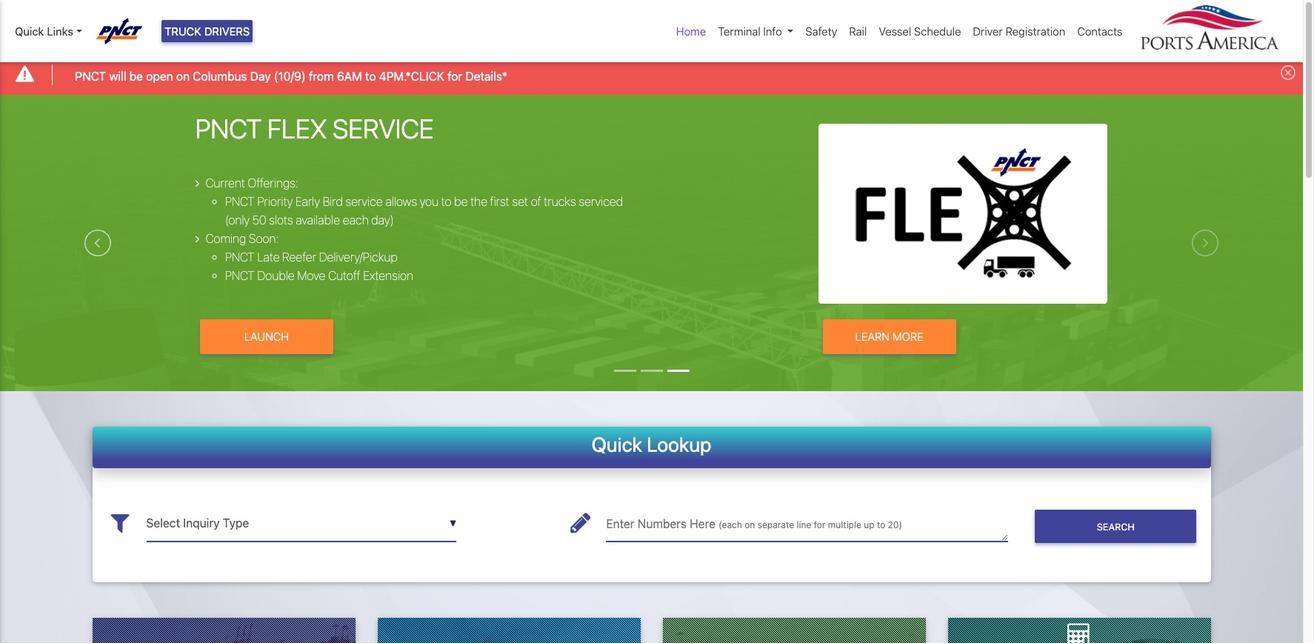 Task type: describe. For each thing, give the bounding box(es) containing it.
bird
[[323, 195, 343, 208]]

on for columbus
[[176, 69, 190, 83]]

vessel
[[879, 24, 912, 38]]

set
[[512, 195, 528, 208]]

20)
[[888, 520, 903, 531]]

quick for quick links
[[15, 24, 44, 38]]

rail link
[[844, 17, 873, 46]]

info
[[764, 24, 782, 38]]

launch button
[[200, 319, 333, 354]]

terminal info
[[718, 24, 782, 38]]

lookup
[[647, 433, 712, 456]]

early
[[296, 195, 320, 208]]

drivers
[[204, 24, 250, 38]]

angle right image for current
[[196, 177, 200, 189]]

available
[[296, 214, 340, 227]]

late
[[257, 251, 280, 264]]

delivery/pickup
[[319, 251, 398, 264]]

links
[[47, 24, 73, 38]]

be inside current offerings: pnct priority early bird service allows you to be the first set of trucks serviced (only 50 slots available each day)
[[454, 195, 468, 208]]

50
[[252, 214, 266, 227]]

driver registration link
[[967, 17, 1072, 46]]

multiple
[[828, 520, 862, 531]]

learn more
[[856, 330, 924, 343]]

pnct flex service
[[196, 113, 434, 144]]

safety link
[[800, 17, 844, 46]]

driver registration
[[973, 24, 1066, 38]]

enter
[[606, 517, 635, 531]]

offerings:
[[248, 176, 299, 190]]

enter numbers here (each on separate line for multiple up to 20)
[[606, 517, 903, 531]]

learn more link
[[823, 319, 957, 354]]

to inside current offerings: pnct priority early bird service allows you to be the first set of trucks serviced (only 50 slots available each day)
[[441, 195, 452, 208]]

vessel schedule
[[879, 24, 962, 38]]

home
[[677, 24, 707, 38]]

open
[[146, 69, 173, 83]]

soon:
[[249, 232, 279, 245]]

extension
[[363, 269, 414, 282]]

for inside "link"
[[448, 69, 463, 83]]

registration
[[1006, 24, 1066, 38]]

contacts link
[[1072, 17, 1129, 46]]

terminal
[[718, 24, 761, 38]]

(each
[[719, 520, 742, 531]]

safety
[[806, 24, 838, 38]]

here
[[690, 517, 716, 531]]

terminal info link
[[712, 17, 800, 46]]

to for pnct will be open on columbus day (10/9) from 6am to 4pm.*click for details*
[[365, 69, 376, 83]]

(only
[[225, 214, 250, 227]]

day)
[[371, 214, 394, 227]]

pnct will be open on columbus day (10/9) from 6am to 4pm.*click for details*
[[75, 69, 508, 83]]

learn
[[856, 330, 890, 343]]



Task type: vqa. For each thing, say whether or not it's contained in the screenshot.
TICKETS:
no



Task type: locate. For each thing, give the bounding box(es) containing it.
up
[[864, 520, 875, 531]]

0 vertical spatial angle right image
[[196, 177, 200, 189]]

vessel schedule link
[[873, 17, 967, 46]]

to right you
[[441, 195, 452, 208]]

1 vertical spatial to
[[441, 195, 452, 208]]

truck
[[165, 24, 201, 38]]

0 horizontal spatial quick
[[15, 24, 44, 38]]

line
[[797, 520, 812, 531]]

1 vertical spatial on
[[745, 520, 755, 531]]

truck drivers
[[165, 24, 250, 38]]

for
[[448, 69, 463, 83], [814, 520, 826, 531]]

cutoff
[[328, 269, 361, 282]]

to inside enter numbers here (each on separate line for multiple up to 20)
[[877, 520, 886, 531]]

on right open
[[176, 69, 190, 83]]

flex
[[268, 113, 327, 144]]

be left the
[[454, 195, 468, 208]]

priority
[[257, 195, 293, 208]]

be inside "link"
[[129, 69, 143, 83]]

4pm.*click
[[379, 69, 445, 83]]

to
[[365, 69, 376, 83], [441, 195, 452, 208], [877, 520, 886, 531]]

pnct inside current offerings: pnct priority early bird service allows you to be the first set of trucks serviced (only 50 slots available each day)
[[225, 195, 255, 208]]

from
[[309, 69, 334, 83]]

to right up
[[877, 520, 886, 531]]

the
[[471, 195, 488, 208]]

search
[[1097, 522, 1135, 533]]

2 horizontal spatial to
[[877, 520, 886, 531]]

quick links
[[15, 24, 73, 38]]

be right will on the top left of page
[[129, 69, 143, 83]]

angle right image left current
[[196, 177, 200, 189]]

reefer
[[283, 251, 316, 264]]

1 angle right image from the top
[[196, 177, 200, 189]]

pnct
[[75, 69, 106, 83], [196, 113, 262, 144], [225, 195, 255, 208], [225, 251, 255, 264], [225, 269, 255, 282]]

for right line
[[814, 520, 826, 531]]

service
[[333, 113, 434, 144]]

0 vertical spatial quick
[[15, 24, 44, 38]]

schedule
[[914, 24, 962, 38]]

1 vertical spatial be
[[454, 195, 468, 208]]

service
[[346, 195, 383, 208]]

0 vertical spatial be
[[129, 69, 143, 83]]

angle right image for coming
[[196, 233, 200, 245]]

serviced
[[579, 195, 623, 208]]

on right (each
[[745, 520, 755, 531]]

truck drivers link
[[162, 20, 253, 43]]

on for separate
[[745, 520, 755, 531]]

0 horizontal spatial for
[[448, 69, 463, 83]]

on inside "link"
[[176, 69, 190, 83]]

2 vertical spatial to
[[877, 520, 886, 531]]

home link
[[671, 17, 712, 46]]

slots
[[269, 214, 293, 227]]

quick links link
[[15, 23, 82, 40]]

1 vertical spatial quick
[[592, 433, 643, 456]]

1 horizontal spatial quick
[[592, 433, 643, 456]]

0 vertical spatial to
[[365, 69, 376, 83]]

each
[[343, 214, 369, 227]]

angle right image left coming
[[196, 233, 200, 245]]

allows
[[386, 195, 417, 208]]

you
[[420, 195, 439, 208]]

flexible service image
[[0, 95, 1304, 474]]

0 horizontal spatial be
[[129, 69, 143, 83]]

rail
[[850, 24, 867, 38]]

to inside "link"
[[365, 69, 376, 83]]

be
[[129, 69, 143, 83], [454, 195, 468, 208]]

move
[[297, 269, 326, 282]]

pnct will be open on columbus day (10/9) from 6am to 4pm.*click for details* alert
[[0, 55, 1304, 95]]

None text field
[[606, 506, 1009, 542]]

pnct up (only
[[225, 195, 255, 208]]

separate
[[758, 520, 795, 531]]

quick for quick lookup
[[592, 433, 643, 456]]

0 vertical spatial for
[[448, 69, 463, 83]]

quick left lookup
[[592, 433, 643, 456]]

pnct left will on the top left of page
[[75, 69, 106, 83]]

for left details*
[[448, 69, 463, 83]]

day
[[250, 69, 271, 83]]

driver
[[973, 24, 1003, 38]]

0 horizontal spatial to
[[365, 69, 376, 83]]

first
[[490, 195, 510, 208]]

1 horizontal spatial to
[[441, 195, 452, 208]]

to right 6am
[[365, 69, 376, 83]]

numbers
[[638, 517, 687, 531]]

of
[[531, 195, 541, 208]]

current offerings: pnct priority early bird service allows you to be the first set of trucks serviced (only 50 slots available each day)
[[206, 176, 623, 227]]

2 angle right image from the top
[[196, 233, 200, 245]]

0 horizontal spatial on
[[176, 69, 190, 83]]

launch
[[244, 330, 289, 343]]

pnct down coming
[[225, 251, 255, 264]]

coming soon: pnct late reefer delivery/pickup pnct double move cutoff extension
[[206, 232, 414, 282]]

current
[[206, 176, 245, 190]]

on inside enter numbers here (each on separate line for multiple up to 20)
[[745, 520, 755, 531]]

double
[[257, 269, 295, 282]]

quick left links
[[15, 24, 44, 38]]

trucks
[[544, 195, 576, 208]]

pnct down columbus
[[196, 113, 262, 144]]

will
[[109, 69, 126, 83]]

pnct inside "link"
[[75, 69, 106, 83]]

search button
[[1035, 510, 1197, 543]]

pnct left double
[[225, 269, 255, 282]]

quick lookup
[[592, 433, 712, 456]]

quick
[[15, 24, 44, 38], [592, 433, 643, 456]]

more
[[893, 330, 924, 343]]

close image
[[1281, 65, 1296, 80]]

(10/9)
[[274, 69, 306, 83]]

to for enter numbers here (each on separate line for multiple up to 20)
[[877, 520, 886, 531]]

contacts
[[1078, 24, 1123, 38]]

for inside enter numbers here (each on separate line for multiple up to 20)
[[814, 520, 826, 531]]

angle right image
[[196, 177, 200, 189], [196, 233, 200, 245]]

1 horizontal spatial for
[[814, 520, 826, 531]]

on
[[176, 69, 190, 83], [745, 520, 755, 531]]

1 horizontal spatial be
[[454, 195, 468, 208]]

pnct will be open on columbus day (10/9) from 6am to 4pm.*click for details* link
[[75, 67, 508, 85]]

1 vertical spatial angle right image
[[196, 233, 200, 245]]

0 vertical spatial on
[[176, 69, 190, 83]]

None text field
[[146, 506, 457, 542]]

1 vertical spatial for
[[814, 520, 826, 531]]

details*
[[466, 69, 508, 83]]

coming
[[206, 232, 246, 245]]

▼
[[450, 518, 457, 529]]

1 horizontal spatial on
[[745, 520, 755, 531]]

columbus
[[193, 69, 247, 83]]

6am
[[337, 69, 362, 83]]



